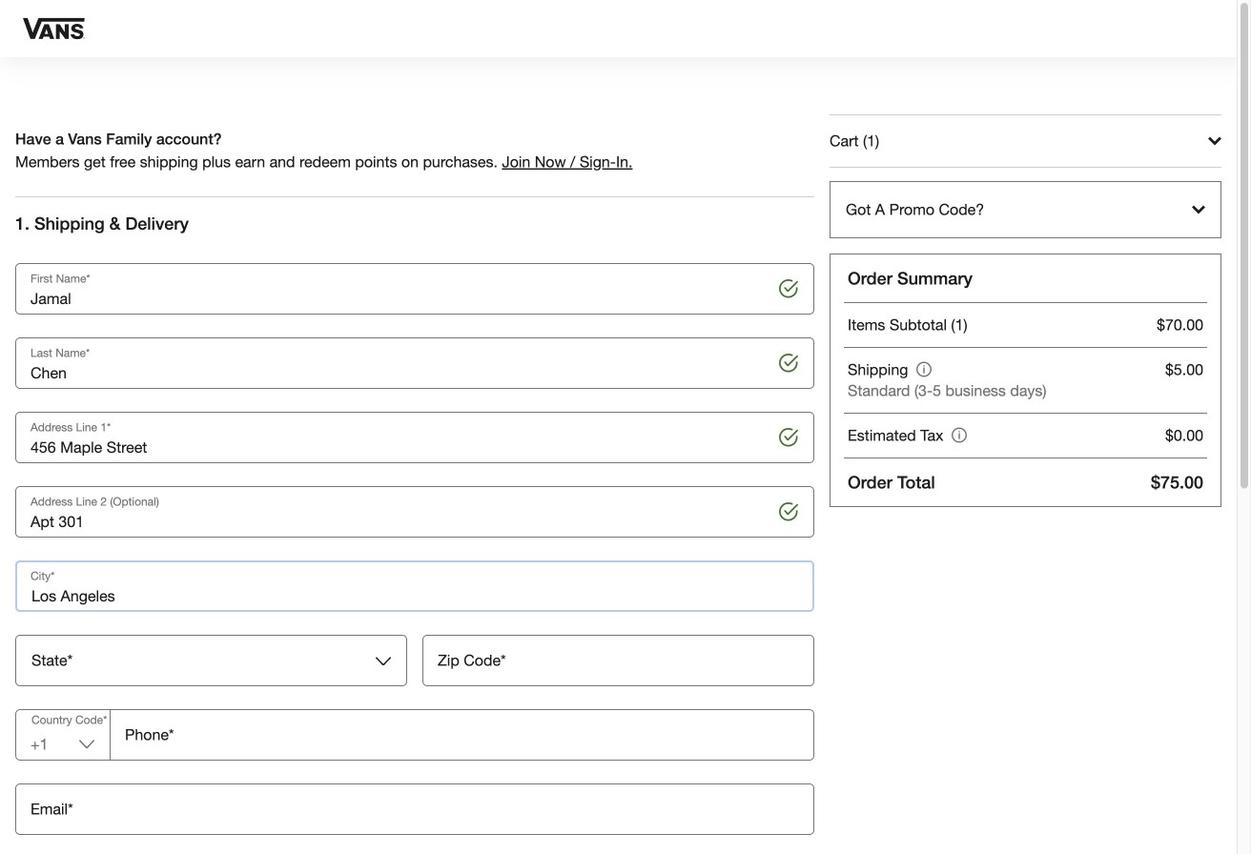 Task type: locate. For each thing, give the bounding box(es) containing it.
Phone telephone field
[[110, 710, 815, 761]]

None text field
[[15, 263, 815, 315], [15, 487, 815, 538], [15, 561, 815, 613], [423, 635, 815, 687], [16, 636, 406, 686], [15, 263, 815, 315], [15, 487, 815, 538], [15, 561, 815, 613], [423, 635, 815, 687], [16, 636, 406, 686]]

None text field
[[15, 338, 815, 389]]

None email field
[[15, 784, 815, 836]]



Task type: describe. For each thing, give the bounding box(es) containing it.
estimated tax tooltip image
[[952, 428, 967, 443]]

Enter a location text field
[[15, 412, 815, 464]]

shipping tooltip image
[[917, 362, 932, 377]]

home page image
[[23, 0, 85, 60]]



